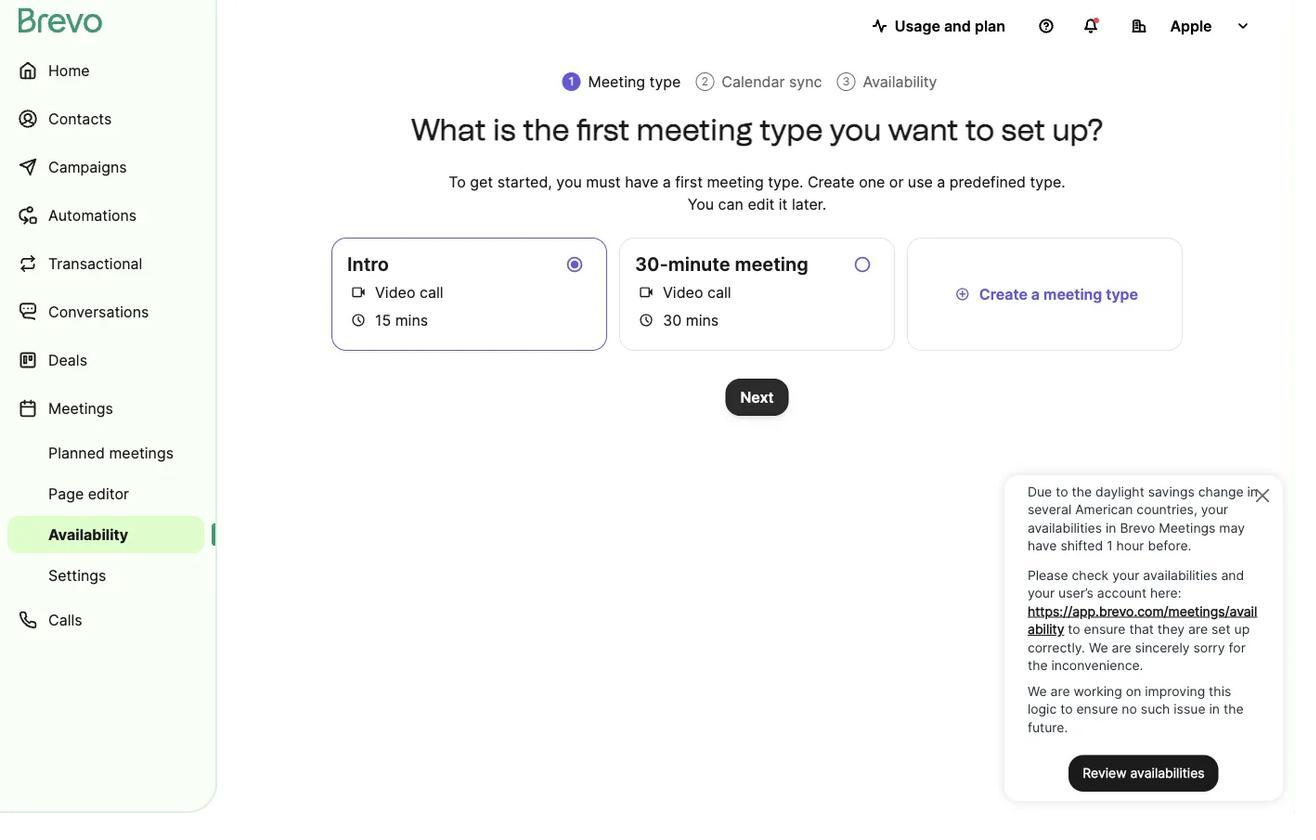 Task type: locate. For each thing, give the bounding box(es) containing it.
calls
[[48, 611, 82, 629]]

videocam video call
[[351, 283, 443, 301], [639, 283, 731, 301]]

you
[[688, 195, 714, 213]]

2 horizontal spatial no color image
[[852, 254, 874, 276]]

call up schedule 15 mins
[[420, 283, 443, 301]]

availability up want
[[863, 72, 938, 91]]

a right add_circle_outline
[[1032, 285, 1040, 303]]

create up 'later.'
[[808, 173, 855, 191]]

meeting
[[637, 112, 753, 148], [707, 173, 764, 191], [735, 253, 809, 276], [1044, 285, 1103, 303]]

want
[[888, 112, 959, 148]]

1 horizontal spatial videocam
[[639, 284, 654, 301]]

video
[[375, 283, 416, 301], [663, 283, 703, 301]]

schedule 15 mins
[[351, 311, 428, 329]]

1 horizontal spatial no color image
[[635, 309, 658, 332]]

1 vertical spatial type
[[760, 112, 823, 148]]

contacts link
[[7, 97, 204, 141]]

editor
[[88, 485, 129, 503]]

a
[[663, 173, 671, 191], [937, 173, 946, 191], [1032, 285, 1040, 303]]

videocam down 30- at the top
[[639, 284, 654, 301]]

no color image
[[564, 254, 586, 276], [852, 254, 874, 276], [635, 309, 658, 332]]

schedule left 15
[[351, 312, 366, 329]]

started,
[[498, 173, 552, 191]]

you down "3"
[[830, 112, 882, 148]]

first inside to get started, you must have a first meeting type. create one or use a predefined type. you can edit it later.
[[675, 173, 703, 191]]

no color image left 30- at the top
[[564, 254, 586, 276]]

get
[[470, 173, 493, 191]]

it
[[779, 195, 788, 213]]

first up you
[[675, 173, 703, 191]]

no color image
[[347, 281, 370, 304], [635, 281, 658, 304], [952, 283, 974, 306], [347, 309, 370, 332]]

type. down set
[[1030, 173, 1066, 191]]

videocam video call up schedule 30 mins
[[639, 283, 731, 301]]

0 horizontal spatial type
[[650, 72, 681, 91]]

meetings link
[[7, 386, 204, 431]]

2 schedule from the left
[[639, 312, 654, 329]]

video for 30-minute meeting
[[663, 283, 703, 301]]

schedule inside schedule 15 mins
[[351, 312, 366, 329]]

1 horizontal spatial type.
[[1030, 173, 1066, 191]]

1 vertical spatial first
[[675, 173, 703, 191]]

to
[[966, 112, 995, 148]]

predefined
[[950, 173, 1026, 191]]

videocam for 30-minute meeting
[[639, 284, 654, 301]]

call for intro
[[420, 283, 443, 301]]

0 horizontal spatial you
[[557, 173, 582, 191]]

create
[[808, 173, 855, 191], [980, 285, 1028, 303]]

you inside to get started, you must have a first meeting type. create one or use a predefined type. you can edit it later.
[[557, 173, 582, 191]]

1 type. from the left
[[768, 173, 804, 191]]

0 vertical spatial availability
[[863, 72, 938, 91]]

automations link
[[7, 193, 204, 238]]

call down 30-minute meeting
[[708, 283, 731, 301]]

schedule left 30
[[639, 312, 654, 329]]

no color image for 30-minute meeting
[[852, 254, 874, 276]]

videocam down intro
[[351, 284, 366, 301]]

a right the use
[[937, 173, 946, 191]]

must
[[586, 173, 621, 191]]

transactional
[[48, 254, 142, 273]]

add_circle_outline
[[956, 286, 970, 303]]

2 videocam from the left
[[639, 284, 654, 301]]

1 videocam from the left
[[351, 284, 366, 301]]

radio_button_checked
[[566, 254, 584, 276]]

use
[[908, 173, 933, 191]]

type
[[650, 72, 681, 91], [760, 112, 823, 148], [1106, 285, 1139, 303]]

availability link
[[7, 516, 204, 554]]

intro
[[347, 253, 389, 276]]

page editor
[[48, 485, 129, 503]]

0 horizontal spatial video
[[375, 283, 416, 301]]

1 vertical spatial availability
[[48, 526, 128, 544]]

what is the first meeting type you want to set up?
[[411, 112, 1104, 148]]

videocam
[[351, 284, 366, 301], [639, 284, 654, 301]]

0 horizontal spatial type.
[[768, 173, 804, 191]]

schedule inside schedule 30 mins
[[639, 312, 654, 329]]

and
[[944, 17, 971, 35]]

no color image containing radio_button_unchecked
[[852, 254, 874, 276]]

0 horizontal spatial videocam video call
[[351, 283, 443, 301]]

0 horizontal spatial schedule
[[351, 312, 366, 329]]

0 horizontal spatial videocam
[[351, 284, 366, 301]]

settings link
[[7, 557, 204, 594]]

have
[[625, 173, 659, 191]]

1 mins from the left
[[395, 311, 428, 329]]

0 horizontal spatial no color image
[[564, 254, 586, 276]]

no color image containing radio_button_checked
[[564, 254, 586, 276]]

usage and plan
[[895, 17, 1006, 35]]

videocam video call up schedule 15 mins
[[351, 283, 443, 301]]

0 vertical spatial you
[[830, 112, 882, 148]]

1 vertical spatial you
[[557, 173, 582, 191]]

1 horizontal spatial video
[[663, 283, 703, 301]]

call
[[420, 283, 443, 301], [708, 283, 731, 301]]

minute
[[668, 253, 731, 276]]

1 horizontal spatial call
[[708, 283, 731, 301]]

0 vertical spatial type
[[650, 72, 681, 91]]

1 call from the left
[[420, 283, 443, 301]]

2 video from the left
[[663, 283, 703, 301]]

mins right 15
[[395, 311, 428, 329]]

2 call from the left
[[708, 283, 731, 301]]

1 videocam video call from the left
[[351, 283, 443, 301]]

set
[[1002, 112, 1046, 148]]

1 schedule from the left
[[351, 312, 366, 329]]

no color image left 30
[[635, 309, 658, 332]]

calendar sync
[[722, 72, 822, 91]]

planned meetings
[[48, 444, 174, 462]]

no color image down one
[[852, 254, 874, 276]]

1 horizontal spatial first
[[675, 173, 703, 191]]

meetings
[[48, 399, 113, 417]]

0 horizontal spatial a
[[663, 173, 671, 191]]

1
[[569, 75, 574, 88]]

create right add_circle_outline
[[980, 285, 1028, 303]]

2 horizontal spatial a
[[1032, 285, 1040, 303]]

conversations link
[[7, 290, 204, 334]]

video up schedule 15 mins
[[375, 283, 416, 301]]

mins
[[395, 311, 428, 329], [686, 311, 719, 329]]

2 mins from the left
[[686, 311, 719, 329]]

a right have
[[663, 173, 671, 191]]

0 vertical spatial first
[[577, 112, 630, 148]]

1 horizontal spatial schedule
[[639, 312, 654, 329]]

1 horizontal spatial you
[[830, 112, 882, 148]]

15
[[375, 311, 391, 329]]

video up schedule 30 mins
[[663, 283, 703, 301]]

deals
[[48, 351, 87, 369]]

video for intro
[[375, 283, 416, 301]]

1 horizontal spatial videocam video call
[[639, 283, 731, 301]]

the
[[523, 112, 570, 148]]

type. up it
[[768, 173, 804, 191]]

meeting inside to get started, you must have a first meeting type. create one or use a predefined type. you can edit it later.
[[707, 173, 764, 191]]

0 horizontal spatial create
[[808, 173, 855, 191]]

30-
[[635, 253, 668, 276]]

2 videocam video call from the left
[[639, 283, 731, 301]]

first down meeting
[[577, 112, 630, 148]]

usage and plan button
[[858, 7, 1021, 45]]

0 horizontal spatial call
[[420, 283, 443, 301]]

1 vertical spatial create
[[980, 285, 1028, 303]]

add_circle_outline create a meeting type
[[956, 285, 1139, 303]]

1 horizontal spatial create
[[980, 285, 1028, 303]]

home
[[48, 61, 90, 79]]

1 horizontal spatial mins
[[686, 311, 719, 329]]

to get started, you must have a first meeting type. create one or use a predefined type. you can edit it later.
[[449, 173, 1066, 213]]

to
[[449, 173, 466, 191]]

calls link
[[7, 598, 204, 643]]

0 horizontal spatial mins
[[395, 311, 428, 329]]

3
[[843, 75, 850, 88]]

schedule for 30-minute meeting
[[639, 312, 654, 329]]

2 vertical spatial type
[[1106, 285, 1139, 303]]

mins right 30
[[686, 311, 719, 329]]

schedule
[[351, 312, 366, 329], [639, 312, 654, 329]]

conversations
[[48, 303, 149, 321]]

2
[[702, 75, 709, 88]]

type.
[[768, 173, 804, 191], [1030, 173, 1066, 191]]

you
[[830, 112, 882, 148], [557, 173, 582, 191]]

planned
[[48, 444, 105, 462]]

availability
[[863, 72, 938, 91], [48, 526, 128, 544]]

1 video from the left
[[375, 283, 416, 301]]

first
[[577, 112, 630, 148], [675, 173, 703, 191]]

campaigns link
[[7, 145, 204, 189]]

30-minute meeting
[[635, 253, 809, 276]]

you left must
[[557, 173, 582, 191]]

0 vertical spatial create
[[808, 173, 855, 191]]

availability down page editor
[[48, 526, 128, 544]]



Task type: describe. For each thing, give the bounding box(es) containing it.
schedule for intro
[[351, 312, 366, 329]]

planned meetings link
[[7, 435, 204, 472]]

1 horizontal spatial availability
[[863, 72, 938, 91]]

plan
[[975, 17, 1006, 35]]

automations
[[48, 206, 137, 224]]

videocam video call for intro
[[351, 283, 443, 301]]

no color image containing schedule
[[635, 309, 658, 332]]

0 horizontal spatial first
[[577, 112, 630, 148]]

one
[[859, 173, 885, 191]]

schedule 30 mins
[[639, 311, 719, 329]]

2 type. from the left
[[1030, 173, 1066, 191]]

next
[[741, 388, 774, 406]]

next button
[[726, 379, 789, 416]]

home link
[[7, 48, 204, 93]]

edit
[[748, 195, 775, 213]]

no color image for intro
[[564, 254, 586, 276]]

deals link
[[7, 338, 204, 383]]

apple
[[1171, 17, 1213, 35]]

meeting
[[588, 72, 646, 91]]

can
[[718, 195, 744, 213]]

radio_button_unchecked
[[853, 254, 872, 276]]

apple button
[[1117, 7, 1266, 45]]

call for 30-minute meeting
[[708, 283, 731, 301]]

transactional link
[[7, 241, 204, 286]]

meetings
[[109, 444, 174, 462]]

videocam video call for 30-minute meeting
[[639, 283, 731, 301]]

campaigns
[[48, 158, 127, 176]]

mins for intro
[[395, 311, 428, 329]]

is
[[493, 112, 516, 148]]

30
[[663, 311, 682, 329]]

usage
[[895, 17, 941, 35]]

contacts
[[48, 110, 112, 128]]

settings
[[48, 567, 106, 585]]

create inside to get started, you must have a first meeting type. create one or use a predefined type. you can edit it later.
[[808, 173, 855, 191]]

or
[[890, 173, 904, 191]]

1 horizontal spatial a
[[937, 173, 946, 191]]

0 horizontal spatial availability
[[48, 526, 128, 544]]

what
[[411, 112, 486, 148]]

up?
[[1052, 112, 1104, 148]]

sync
[[789, 72, 822, 91]]

2 horizontal spatial type
[[1106, 285, 1139, 303]]

no color image containing schedule
[[347, 309, 370, 332]]

1 horizontal spatial type
[[760, 112, 823, 148]]

videocam for intro
[[351, 284, 366, 301]]

mins for 30-minute meeting
[[686, 311, 719, 329]]

page editor link
[[7, 476, 204, 513]]

later.
[[792, 195, 827, 213]]

no color image containing add_circle_outline
[[952, 283, 974, 306]]

page
[[48, 485, 84, 503]]

meeting type
[[588, 72, 681, 91]]

calendar
[[722, 72, 785, 91]]



Task type: vqa. For each thing, say whether or not it's contained in the screenshot.
8
no



